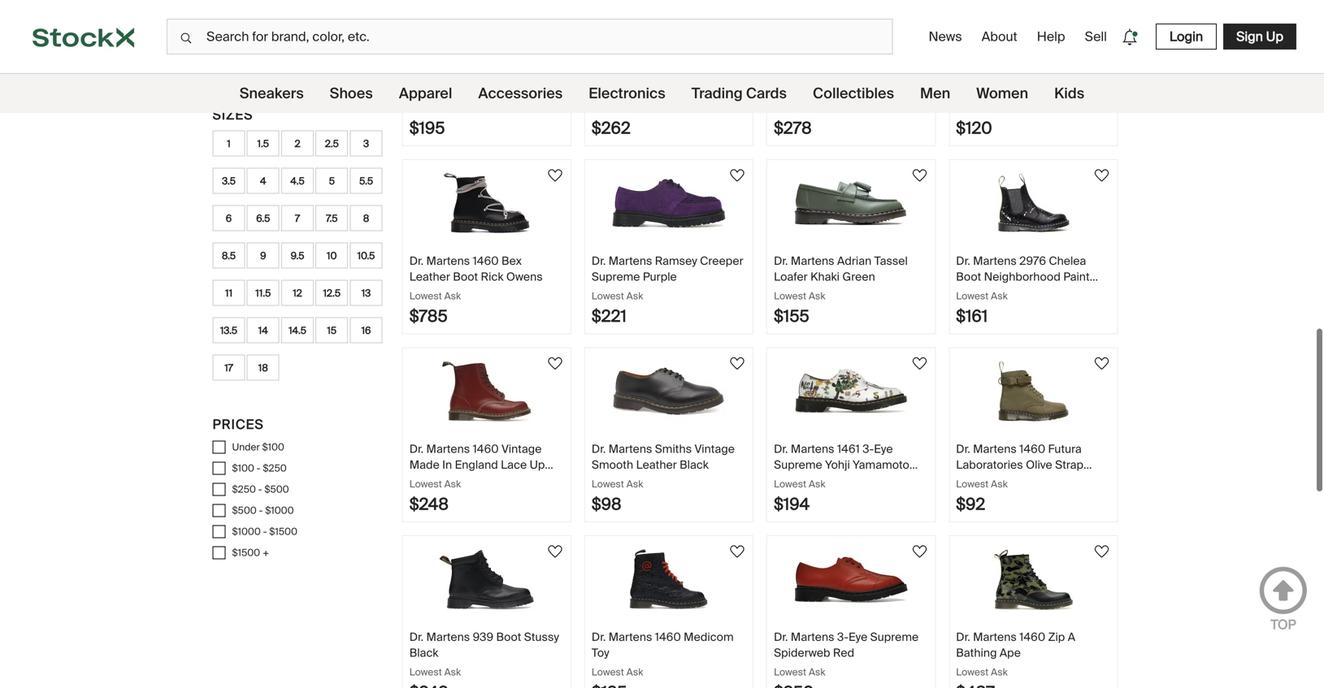 Task type: describe. For each thing, give the bounding box(es) containing it.
ramsey
[[655, 254, 697, 269]]

7 button
[[281, 205, 314, 231]]

2976
[[1019, 254, 1046, 269]]

3.5 button
[[213, 168, 245, 194]]

news
[[929, 28, 962, 45]]

loafer
[[774, 269, 808, 284]]

- for $1000
[[263, 526, 267, 538]]

electronics
[[589, 84, 665, 103]]

lowest ask $194
[[774, 478, 825, 515]]

1 vertical spatial $100
[[232, 462, 254, 475]]

martens for dr. martens smiths vintage smooth leather black lowest ask $98
[[609, 442, 652, 457]]

up inside the dr. martens 1460 smooth leather lace up boot black (women's)
[[1028, 81, 1044, 96]]

in
[[442, 457, 452, 472]]

9 button
[[247, 243, 279, 269]]

boot inside the dr. martens 2976 chelea boot neighborhood paint splatter
[[956, 269, 981, 284]]

boot inside dr. martens jarrick ii laced leather platform boot black smooth paris
[[683, 81, 708, 96]]

lowest ask for dr. martens 1460 medicom toy
[[592, 666, 643, 679]]

accessories link
[[478, 74, 563, 113]]

lowest inside lowest ask $248
[[409, 478, 442, 491]]

ask inside dr. martens adrian tassel loafer khaki green lowest ask $155
[[809, 290, 825, 302]]

ii
[[693, 65, 700, 80]]

supreme for dr. martens ramsey creeper supreme purple lowest ask $221
[[592, 269, 640, 284]]

5
[[329, 175, 335, 187]]

green
[[842, 269, 875, 284]]

trading
[[691, 84, 743, 103]]

18 button
[[247, 355, 279, 381]]

6.5
[[256, 212, 270, 225]]

follow image for $161
[[1092, 166, 1111, 185]]

dr. martens 1460 futura laboratories olive strap canvas image
[[976, 361, 1090, 422]]

women link
[[976, 74, 1028, 113]]

dr. martens 3-eye supreme spiderweb red
[[774, 630, 919, 661]]

paint
[[1063, 269, 1090, 284]]

dr. for dr. martens 1460 zip a bathing ape
[[956, 630, 970, 645]]

men
[[920, 84, 950, 103]]

black inside dr. martens 939 boot stussy black
[[409, 646, 438, 661]]

splatter
[[956, 285, 998, 300]]

khaki
[[810, 269, 840, 284]]

11.5 button
[[247, 280, 279, 306]]

11 button
[[213, 280, 245, 306]]

4
[[260, 175, 266, 187]]

$155
[[774, 306, 809, 327]]

6.5 button
[[247, 205, 279, 231]]

martens for dr. martens 1460 medicom toy
[[609, 630, 652, 645]]

lowest ask for dr. martens 939 boot stussy black
[[409, 666, 461, 679]]

$1000 - $1500
[[232, 526, 297, 538]]

cards
[[746, 84, 787, 103]]

dr. martens 1461 work shoe a cold wall black lowest ask $278
[[774, 65, 920, 139]]

3- inside dr. martens 3-eye supreme spiderweb red
[[837, 630, 849, 645]]

dr. for dr. martens smiths vintage smooth leather black lowest ask $98
[[592, 442, 606, 457]]

- for $250
[[258, 483, 262, 496]]

$92
[[956, 494, 985, 515]]

pez
[[497, 81, 516, 96]]

trading cards
[[691, 84, 787, 103]]

1 horizontal spatial $1500
[[269, 526, 297, 538]]

dr. for dr. martens 3-eye supreme spiderweb red
[[774, 630, 788, 645]]

1461 for $195
[[473, 65, 495, 80]]

jarrick
[[655, 65, 691, 80]]

notification unread icon image
[[1118, 26, 1141, 48]]

martens for dr. martens 1461 work shoe a cold wall black lowest ask $278
[[791, 65, 834, 80]]

futura
[[1048, 442, 1082, 457]]

dr. for dr. martens 1460 futura laboratories olive strap canvas
[[956, 442, 970, 457]]

supreme for dr. martens 3-eye supreme spiderweb red
[[870, 630, 919, 645]]

follow image for $194
[[910, 354, 929, 373]]

shoes
[[330, 84, 373, 103]]

sell link
[[1078, 22, 1113, 52]]

$120
[[956, 118, 992, 139]]

1
[[227, 137, 231, 150]]

dr. martens 1461 3-eye supreme yohji yamamoto white image
[[794, 361, 908, 422]]

adrian
[[837, 254, 872, 269]]

lowest down toy at the left
[[592, 666, 624, 679]]

dr. for dr. martens 1460 smooth leather lace up boot black (women's)
[[956, 65, 970, 80]]

3- inside dr. martens 1461 3-eye supreme yohji yamamoto white
[[863, 442, 874, 457]]

dr. martens jarrick ii laced leather platform boot black smooth paris
[[592, 65, 740, 112]]

dr. martens 1461 jean-michel basquiat pez dispenser image
[[430, 0, 544, 46]]

ask inside lowest ask $92
[[991, 478, 1008, 491]]

england
[[455, 457, 498, 472]]

work
[[863, 65, 889, 80]]

lowest inside the lowest ask $262
[[592, 102, 624, 114]]

dr. martens jarrick ii laced leather platform boot black smooth paris image
[[612, 0, 726, 46]]

martens for dr. martens 1460 bex leather boot rick owens lowest ask $785
[[426, 254, 470, 269]]

1 horizontal spatial $1000
[[265, 504, 294, 517]]

dispenser
[[409, 97, 464, 112]]

yamamoto
[[853, 457, 909, 472]]

11
[[225, 287, 232, 299]]

ask inside lowest ask $120
[[991, 102, 1008, 114]]

lowest inside dr. martens 1460 bex leather boot rick owens lowest ask $785
[[409, 290, 442, 302]]

14.5 button
[[281, 317, 314, 343]]

shoes link
[[330, 74, 373, 113]]

lowest down spiderweb
[[774, 666, 806, 679]]

dr. martens 1460 futura laboratories olive strap canvas
[[956, 442, 1083, 488]]

tassel
[[874, 254, 908, 269]]

8.5
[[222, 249, 236, 262]]

1.5
[[257, 137, 269, 150]]

16
[[361, 324, 371, 337]]

dr. martens 1460 smooth leather lace up boot black (women's) image
[[976, 0, 1090, 46]]

dr. martens 3-eye supreme spiderweb red image
[[794, 549, 908, 610]]

women
[[976, 84, 1028, 103]]

vintage for $98
[[695, 442, 735, 457]]

lowest ask $248
[[409, 478, 461, 515]]

michel
[[409, 81, 445, 96]]

ask inside lowest ask $248
[[444, 478, 461, 491]]

$248
[[409, 494, 449, 515]]

lowest inside lowest ask $120
[[956, 102, 989, 114]]

lowest ask for dr. martens 1460 zip a bathing ape
[[956, 666, 1008, 679]]

lowest inside dr. martens smiths vintage smooth leather black lowest ask $98
[[592, 478, 624, 491]]

lowest inside lowest ask $195
[[409, 102, 442, 114]]

dr. martens 2976 chelea boot neighborhood paint splatter
[[956, 254, 1090, 300]]

$250 - $500
[[232, 483, 289, 496]]

lowest inside dr. martens adrian tassel loafer khaki green lowest ask $155
[[774, 290, 806, 302]]

lowest inside lowest ask $194
[[774, 478, 806, 491]]

13
[[361, 287, 371, 299]]

1461 for $194
[[837, 442, 860, 457]]

dr. martens 1461 work shoe a cold wall black image
[[794, 0, 908, 46]]

toddler
[[232, 38, 266, 50]]

dr. for dr. martens adrian tassel loafer khaki green lowest ask $155
[[774, 254, 788, 269]]

3.5
[[222, 175, 236, 187]]

oxblood
[[437, 473, 482, 488]]

supreme inside dr. martens 1461 3-eye supreme yohji yamamoto white
[[774, 457, 822, 472]]

leather inside dr. martens jarrick ii laced leather platform boot black smooth paris
[[592, 81, 632, 96]]

martens for dr. martens 1460 smooth leather lace up boot black (women's)
[[973, 65, 1017, 80]]

10.5
[[357, 249, 375, 262]]

dr. martens 1460 vintage made in england lace up boot oxblood quilon image
[[430, 361, 544, 422]]

1 vertical spatial $500
[[232, 504, 257, 517]]

1 horizontal spatial $100
[[262, 441, 284, 454]]

owens
[[506, 269, 543, 284]]

15
[[327, 324, 337, 337]]

14
[[258, 324, 268, 337]]

1460 for lace
[[1019, 65, 1045, 80]]

dr. martens adrian tassel loafer khaki green image
[[794, 173, 908, 234]]

dr. for dr. martens ramsey creeper supreme purple lowest ask $221
[[592, 254, 606, 269]]

6
[[226, 212, 232, 225]]

smooth inside the dr. martens 1460 smooth leather lace up boot black (women's)
[[1048, 65, 1090, 80]]

dr. for dr. martens 1461 3-eye supreme yohji yamamoto white
[[774, 442, 788, 457]]

bex
[[501, 254, 522, 269]]

dr. martens 939 boot stussy black image
[[430, 549, 544, 610]]

toy
[[592, 646, 609, 661]]

lowest down bathing
[[956, 666, 989, 679]]

ask inside dr. martens ramsey creeper supreme purple lowest ask $221
[[626, 290, 643, 302]]

1 button
[[213, 131, 245, 157]]

ask inside lowest ask $161
[[991, 290, 1008, 302]]

sign up button
[[1223, 24, 1296, 50]]

4.5
[[290, 175, 305, 187]]

follow image for dr. martens 1460 medicom toy
[[728, 542, 747, 562]]

dr. martens 1460 smooth leather lace up boot black (women's)
[[956, 65, 1103, 112]]

- for $500
[[259, 504, 263, 517]]

dr. martens 1460 zip a bathing ape
[[956, 630, 1075, 661]]

martens for dr. martens adrian tassel loafer khaki green lowest ask $155
[[791, 254, 834, 269]]

1460 for in
[[473, 442, 499, 457]]

follow image for dr. martens 3-eye supreme spiderweb red
[[910, 542, 929, 562]]

dr. martens 1460 zip a bathing ape image
[[976, 549, 1090, 610]]

lowest inside lowest ask $92
[[956, 478, 989, 491]]

lowest down dr. martens 939 boot stussy black
[[409, 666, 442, 679]]

cold
[[784, 81, 809, 96]]

2 button
[[281, 131, 314, 157]]

smooth inside dr. martens smiths vintage smooth leather black lowest ask $98
[[592, 457, 633, 472]]

15 button
[[316, 317, 348, 343]]

a inside dr. martens 1461 work shoe a cold wall black lowest ask $278
[[774, 81, 781, 96]]

electronics link
[[589, 74, 665, 113]]

10.5 button
[[350, 243, 382, 269]]

martens for dr. martens 939 boot stussy black
[[426, 630, 470, 645]]

lace inside dr. martens 1460 vintage made in england lace up boot oxblood quilon
[[501, 457, 527, 472]]

0 vertical spatial $250
[[263, 462, 287, 475]]

dr. martens 1460 bex leather boot rick owens lowest ask $785
[[409, 254, 543, 327]]

eye inside dr. martens 3-eye supreme spiderweb red
[[849, 630, 867, 645]]

9.5 button
[[281, 243, 314, 269]]

up inside dr. martens 1460 vintage made in england lace up boot oxblood quilon
[[530, 457, 545, 472]]

ask inside lowest ask $195
[[444, 102, 461, 114]]

follow image right dr. martens smiths vintage smooth leather black image
[[728, 354, 747, 373]]

1461 inside dr. martens 1461 work shoe a cold wall black lowest ask $278
[[837, 65, 860, 80]]

follow image for $92
[[1092, 354, 1111, 373]]

product category switcher element
[[0, 74, 1324, 113]]

help
[[1037, 28, 1065, 45]]

stockx logo link
[[0, 0, 167, 73]]

dr. for dr. martens 1460 bex leather boot rick owens lowest ask $785
[[409, 254, 424, 269]]

martens for dr. martens 1461 3-eye supreme yohji yamamoto white
[[791, 442, 834, 457]]

0 vertical spatial $500
[[264, 483, 289, 496]]

1460 inside dr. martens 1460 bex leather boot rick owens lowest ask $785
[[473, 254, 499, 269]]

lowest ask $262
[[592, 102, 643, 139]]



Task type: locate. For each thing, give the bounding box(es) containing it.
follow image
[[1092, 166, 1111, 185], [728, 354, 747, 373], [910, 354, 929, 373], [1092, 354, 1111, 373], [1092, 542, 1111, 562]]

collectibles link
[[813, 74, 894, 113]]

- down $100 - $250
[[258, 483, 262, 496]]

$1000 up $1000 - $1500
[[265, 504, 294, 517]]

7.5 button
[[316, 205, 348, 231]]

yohji
[[825, 457, 850, 472]]

lowest ask $92
[[956, 478, 1008, 515]]

14 button
[[247, 317, 279, 343]]

martens up michel
[[426, 65, 470, 80]]

3- up yamamoto
[[863, 442, 874, 457]]

$250 up $250 - $500
[[263, 462, 287, 475]]

a right zip
[[1068, 630, 1075, 645]]

0 horizontal spatial vintage
[[501, 442, 542, 457]]

dr. up toy at the left
[[592, 630, 606, 645]]

boot up splatter
[[956, 269, 981, 284]]

follow image for dr. martens adrian tassel loafer khaki green
[[910, 166, 929, 185]]

follow image for dr. martens 1460 bex leather boot rick owens
[[545, 166, 565, 185]]

1 vertical spatial 3-
[[837, 630, 849, 645]]

dr. inside dr. martens 1461 3-eye supreme yohji yamamoto white
[[774, 442, 788, 457]]

lowest up $194
[[774, 478, 806, 491]]

dr. inside dr. martens 1461 work shoe a cold wall black lowest ask $278
[[774, 65, 788, 80]]

boot inside dr. martens 939 boot stussy black
[[496, 630, 521, 645]]

0 vertical spatial $1000
[[265, 504, 294, 517]]

follow image right 'dr. martens 939 boot stussy black' image
[[545, 542, 565, 562]]

martens left 939
[[426, 630, 470, 645]]

spiderweb
[[774, 646, 830, 661]]

3 lowest ask from the left
[[774, 666, 825, 679]]

martens for dr. martens 1460 zip a bathing ape
[[973, 630, 1017, 645]]

dr. left 939
[[409, 630, 424, 645]]

3- up red
[[837, 630, 849, 645]]

lowest up $161
[[956, 290, 989, 302]]

up right england at the left of the page
[[530, 457, 545, 472]]

Search... search field
[[167, 19, 893, 54]]

martens up in on the bottom left of page
[[426, 442, 470, 457]]

up right sign
[[1266, 28, 1283, 45]]

stockx logo image
[[33, 27, 134, 48]]

black inside dr. martens 1461 work shoe a cold wall black lowest ask $278
[[836, 81, 865, 96]]

5.5 button
[[350, 168, 382, 194]]

dr. up $221
[[592, 254, 606, 269]]

dr. inside dr. martens ramsey creeper supreme purple lowest ask $221
[[592, 254, 606, 269]]

1 vertical spatial supreme
[[774, 457, 822, 472]]

men link
[[920, 74, 950, 113]]

dr. up made
[[409, 442, 424, 457]]

leather inside dr. martens smiths vintage smooth leather black lowest ask $98
[[636, 457, 677, 472]]

dr. up michel
[[409, 65, 424, 80]]

dr. inside dr. martens 3-eye supreme spiderweb red
[[774, 630, 788, 645]]

$100
[[262, 441, 284, 454], [232, 462, 254, 475]]

vintage
[[501, 442, 542, 457], [695, 442, 735, 457]]

lowest inside dr. martens ramsey creeper supreme purple lowest ask $221
[[592, 290, 624, 302]]

1 horizontal spatial vintage
[[695, 442, 735, 457]]

up left kids link
[[1028, 81, 1044, 96]]

martens inside dr. martens ramsey creeper supreme purple lowest ask $221
[[609, 254, 652, 269]]

follow image right dr. martens 1460 futura laboratories olive strap canvas image
[[1092, 354, 1111, 373]]

dr. martens smiths vintage smooth leather black lowest ask $98
[[592, 442, 735, 515]]

lowest up $120
[[956, 102, 989, 114]]

made
[[409, 457, 440, 472]]

lowest up $98
[[592, 478, 624, 491]]

lowest ask down spiderweb
[[774, 666, 825, 679]]

dr. up laboratories
[[956, 442, 970, 457]]

dr. inside the dr. martens 2976 chelea boot neighborhood paint splatter
[[956, 254, 970, 269]]

martens inside dr. martens 1460 medicom toy
[[609, 630, 652, 645]]

1461 up collectibles
[[837, 65, 860, 80]]

1 horizontal spatial $500
[[264, 483, 289, 496]]

martens inside dr. martens 1461 jean- michel basquiat pez dispenser
[[426, 65, 470, 80]]

16 button
[[350, 317, 382, 343]]

boot inside the dr. martens 1460 smooth leather lace up boot black (women's)
[[1046, 81, 1072, 96]]

martens up 'ape'
[[973, 630, 1017, 645]]

$1500
[[269, 526, 297, 538], [232, 547, 260, 559]]

martens up khaki in the top right of the page
[[791, 254, 834, 269]]

0 vertical spatial a
[[774, 81, 781, 96]]

1460 up rick
[[473, 254, 499, 269]]

$785
[[409, 306, 448, 327]]

martens for dr. martens 2976 chelea boot neighborhood paint splatter
[[973, 254, 1017, 269]]

follow image right dr. martens 1461 3-eye supreme yohji yamamoto white 'image'
[[910, 354, 929, 373]]

accessories
[[478, 84, 563, 103]]

$1500 left + at the left of page
[[232, 547, 260, 559]]

lowest down michel
[[409, 102, 442, 114]]

platform
[[635, 81, 680, 96]]

kids
[[1054, 84, 1084, 103]]

ask inside the lowest ask $262
[[626, 102, 643, 114]]

dr. for dr. martens 1460 vintage made in england lace up boot oxblood quilon
[[409, 442, 424, 457]]

lowest ask $161
[[956, 290, 1008, 327]]

$500 down $250 - $500
[[232, 504, 257, 517]]

martens up 'women'
[[973, 65, 1017, 80]]

follow image for dr. martens ramsey creeper supreme purple
[[728, 166, 747, 185]]

back to top image
[[1259, 567, 1308, 615]]

eye up yamamoto
[[874, 442, 893, 457]]

0 vertical spatial lace
[[1000, 81, 1026, 96]]

prices
[[213, 416, 264, 433]]

+
[[262, 547, 269, 559]]

lowest down made
[[409, 478, 442, 491]]

leather down smiths
[[636, 457, 677, 472]]

black for smooth
[[1074, 81, 1103, 96]]

dr. martens 2976 chelea boot neighborhood paint splatter image
[[976, 173, 1090, 234]]

ask inside lowest ask $194
[[809, 478, 825, 491]]

follow image right dr. martens 1460 bex leather boot rick owens image
[[545, 166, 565, 185]]

$500
[[264, 483, 289, 496], [232, 504, 257, 517]]

dr. martens smiths vintage smooth leather black image
[[612, 361, 726, 422]]

lowest ask
[[409, 666, 461, 679], [592, 666, 643, 679], [774, 666, 825, 679], [956, 666, 1008, 679]]

black for ii
[[710, 81, 740, 96]]

17
[[224, 362, 233, 374]]

1 horizontal spatial supreme
[[774, 457, 822, 472]]

lowest ask $195
[[409, 102, 461, 139]]

martens up laboratories
[[973, 442, 1017, 457]]

0 vertical spatial supreme
[[592, 269, 640, 284]]

leather inside the dr. martens 1460 smooth leather lace up boot black (women's)
[[956, 81, 997, 96]]

dr. martens 1460 medicom toy
[[592, 630, 734, 661]]

follow image for dr. martens 939 boot stussy black
[[545, 542, 565, 562]]

1460 inside dr. martens 1460 vintage made in england lace up boot oxblood quilon
[[473, 442, 499, 457]]

smooth inside dr. martens jarrick ii laced leather platform boot black smooth paris
[[592, 97, 633, 112]]

1 vertical spatial lace
[[501, 457, 527, 472]]

help link
[[1030, 22, 1072, 52]]

martens inside dr. martens 1461 work shoe a cold wall black lowest ask $278
[[791, 65, 834, 80]]

dr. for dr. martens 1461 work shoe a cold wall black lowest ask $278
[[774, 65, 788, 80]]

sizes
[[213, 107, 253, 124]]

dr. inside dr. martens 939 boot stussy black
[[409, 630, 424, 645]]

0 horizontal spatial $1500
[[232, 547, 260, 559]]

wall
[[812, 81, 834, 96]]

- down $250 - $500
[[259, 504, 263, 517]]

1 lowest ask from the left
[[409, 666, 461, 679]]

martens inside dr. martens adrian tassel loafer khaki green lowest ask $155
[[791, 254, 834, 269]]

black for work
[[836, 81, 865, 96]]

martens up toy at the left
[[609, 630, 652, 645]]

ask inside dr. martens 1461 work shoe a cold wall black lowest ask $278
[[809, 102, 825, 114]]

dr. up the white
[[774, 442, 788, 457]]

0 horizontal spatial supreme
[[592, 269, 640, 284]]

1 vintage from the left
[[501, 442, 542, 457]]

lowest inside lowest ask $161
[[956, 290, 989, 302]]

supreme
[[592, 269, 640, 284], [774, 457, 822, 472], [870, 630, 919, 645]]

ask
[[444, 102, 461, 114], [626, 102, 643, 114], [809, 102, 825, 114], [991, 102, 1008, 114], [444, 290, 461, 302], [626, 290, 643, 302], [809, 290, 825, 302], [991, 290, 1008, 302], [444, 478, 461, 491], [626, 478, 643, 491], [809, 478, 825, 491], [991, 478, 1008, 491], [444, 666, 461, 679], [626, 666, 643, 679], [809, 666, 825, 679], [991, 666, 1008, 679]]

(women's)
[[956, 97, 1010, 112]]

0 vertical spatial $100
[[262, 441, 284, 454]]

martens up "neighborhood"
[[973, 254, 1017, 269]]

preschool
[[232, 17, 277, 29]]

martens left smiths
[[609, 442, 652, 457]]

dr. inside dr. martens 1460 vintage made in england lace up boot oxblood quilon
[[409, 442, 424, 457]]

martens inside dr. martens 1460 futura laboratories olive strap canvas
[[973, 442, 1017, 457]]

dr. inside dr. martens 1460 bex leather boot rick owens lowest ask $785
[[409, 254, 424, 269]]

0 horizontal spatial lace
[[501, 457, 527, 472]]

martens inside the dr. martens 1460 smooth leather lace up boot black (women's)
[[973, 65, 1017, 80]]

7
[[295, 212, 300, 225]]

vintage right smiths
[[695, 442, 735, 457]]

2 vintage from the left
[[695, 442, 735, 457]]

1 vertical spatial a
[[1068, 630, 1075, 645]]

martens up the purple
[[609, 254, 652, 269]]

3 button
[[350, 131, 382, 157]]

lace inside the dr. martens 1460 smooth leather lace up boot black (women's)
[[1000, 81, 1026, 96]]

2 vertical spatial supreme
[[870, 630, 919, 645]]

$100 - $250
[[232, 462, 287, 475]]

martens up wall at top right
[[791, 65, 834, 80]]

dr. inside dr. martens 1460 zip a bathing ape
[[956, 630, 970, 645]]

follow image
[[545, 166, 565, 185], [728, 166, 747, 185], [910, 166, 929, 185], [545, 354, 565, 373], [545, 542, 565, 562], [728, 542, 747, 562], [910, 542, 929, 562]]

1 vertical spatial $1000
[[232, 526, 261, 538]]

- for $100
[[257, 462, 261, 475]]

leather
[[592, 81, 632, 96], [956, 81, 997, 96], [409, 269, 450, 284], [636, 457, 677, 472]]

paris
[[636, 97, 662, 112]]

dr. martens 1460 bex leather boot rick owens image
[[430, 173, 544, 234]]

dr. martens 1460 medicom toy image
[[612, 549, 726, 610]]

- up + at the left of page
[[263, 526, 267, 538]]

1461 inside dr. martens 1461 3-eye supreme yohji yamamoto white
[[837, 442, 860, 457]]

1461 up yohji
[[837, 442, 860, 457]]

red
[[833, 646, 854, 661]]

follow image right the dr. martens ramsey creeper supreme purple image
[[728, 166, 747, 185]]

black inside dr. martens jarrick ii laced leather platform boot black smooth paris
[[710, 81, 740, 96]]

4 button
[[247, 168, 279, 194]]

sign
[[1236, 28, 1263, 45]]

2 horizontal spatial up
[[1266, 28, 1283, 45]]

1460 inside dr. martens 1460 futura laboratories olive strap canvas
[[1019, 442, 1045, 457]]

follow image right dr. martens 2976 chelea boot neighborhood paint splatter image
[[1092, 166, 1111, 185]]

dr. up $98
[[592, 442, 606, 457]]

1460 for olive
[[1019, 442, 1045, 457]]

lowest ask $120
[[956, 102, 1008, 139]]

lowest ask for dr. martens 3-eye supreme spiderweb red
[[774, 666, 825, 679]]

1460
[[1019, 65, 1045, 80], [473, 254, 499, 269], [473, 442, 499, 457], [1019, 442, 1045, 457], [655, 630, 681, 645], [1019, 630, 1045, 645]]

dr. for dr. martens jarrick ii laced leather platform boot black smooth paris
[[592, 65, 606, 80]]

2 vertical spatial up
[[530, 457, 545, 472]]

basquiat
[[447, 81, 494, 96]]

- down 'under $100'
[[257, 462, 261, 475]]

supreme up the white
[[774, 457, 822, 472]]

0 horizontal spatial eye
[[849, 630, 867, 645]]

2 vertical spatial smooth
[[592, 457, 633, 472]]

strap
[[1055, 457, 1083, 472]]

0 horizontal spatial $250
[[232, 483, 256, 496]]

vintage up quilon
[[501, 442, 542, 457]]

boot inside dr. martens 1460 bex leather boot rick owens lowest ask $785
[[453, 269, 478, 284]]

boot inside dr. martens 1460 vintage made in england lace up boot oxblood quilon
[[409, 473, 435, 488]]

0 vertical spatial $1500
[[269, 526, 297, 538]]

0 horizontal spatial 3-
[[837, 630, 849, 645]]

0 vertical spatial up
[[1266, 28, 1283, 45]]

lowest down cold
[[774, 102, 806, 114]]

1 vertical spatial smooth
[[592, 97, 633, 112]]

2 lowest ask from the left
[[592, 666, 643, 679]]

dr. for dr. martens 1461 jean- michel basquiat pez dispenser
[[409, 65, 424, 80]]

apparel
[[399, 84, 452, 103]]

dr. martens 939 boot stussy black
[[409, 630, 559, 661]]

939
[[473, 630, 493, 645]]

dr. inside the dr. martens 1460 smooth leather lace up boot black (women's)
[[956, 65, 970, 80]]

dr. up electronics
[[592, 65, 606, 80]]

1460 inside the dr. martens 1460 smooth leather lace up boot black (women's)
[[1019, 65, 1045, 80]]

black inside dr. martens smiths vintage smooth leather black lowest ask $98
[[680, 457, 709, 472]]

jean-
[[498, 65, 529, 80]]

vintage for boot
[[501, 442, 542, 457]]

martens up yohji
[[791, 442, 834, 457]]

a
[[774, 81, 781, 96], [1068, 630, 1075, 645]]

supreme up $221
[[592, 269, 640, 284]]

17 button
[[213, 355, 245, 381]]

dr. inside dr. martens 1461 jean- michel basquiat pez dispenser
[[409, 65, 424, 80]]

martens for dr. martens 1460 vintage made in england lace up boot oxblood quilon
[[426, 442, 470, 457]]

follow image right dr. martens 1460 zip a bathing ape image
[[1092, 542, 1111, 562]]

1 vertical spatial $1500
[[232, 547, 260, 559]]

supreme inside dr. martens 3-eye supreme spiderweb red
[[870, 630, 919, 645]]

1 horizontal spatial $250
[[263, 462, 287, 475]]

dr. inside dr. martens smiths vintage smooth leather black lowest ask $98
[[592, 442, 606, 457]]

9
[[260, 249, 266, 262]]

martens inside dr. martens 3-eye supreme spiderweb red
[[791, 630, 834, 645]]

1460 left zip
[[1019, 630, 1045, 645]]

$1500 down $500 - $1000
[[269, 526, 297, 538]]

chelea
[[1049, 254, 1086, 269]]

dr. up bathing
[[956, 630, 970, 645]]

eye inside dr. martens 1461 3-eye supreme yohji yamamoto white
[[874, 442, 893, 457]]

vintage inside dr. martens smiths vintage smooth leather black lowest ask $98
[[695, 442, 735, 457]]

8 button
[[350, 205, 382, 231]]

boot left rick
[[453, 269, 478, 284]]

dr. up splatter
[[956, 254, 970, 269]]

leather up the lowest ask $262
[[592, 81, 632, 96]]

follow image right dr. martens 3-eye supreme spiderweb red 'image'
[[910, 542, 929, 562]]

follow image right dr. martens 1460 medicom toy image
[[728, 542, 747, 562]]

1460 inside dr. martens 1460 medicom toy
[[655, 630, 681, 645]]

black inside the dr. martens 1460 smooth leather lace up boot black (women's)
[[1074, 81, 1103, 96]]

0 horizontal spatial $100
[[232, 462, 254, 475]]

dr. up cold
[[774, 65, 788, 80]]

white
[[774, 473, 804, 488]]

dr. martens ramsey creeper supreme purple image
[[612, 173, 726, 234]]

dr. up spiderweb
[[774, 630, 788, 645]]

0 horizontal spatial $1000
[[232, 526, 261, 538]]

4 lowest ask from the left
[[956, 666, 1008, 679]]

$100 up $100 - $250
[[262, 441, 284, 454]]

1 horizontal spatial a
[[1068, 630, 1075, 645]]

lowest ask down bathing
[[956, 666, 1008, 679]]

1 vertical spatial eye
[[849, 630, 867, 645]]

follow image for dr. martens 1460 vintage made in england lace up boot oxblood quilon
[[545, 354, 565, 373]]

canvas
[[956, 473, 995, 488]]

martens up $785
[[426, 254, 470, 269]]

leather inside dr. martens 1460 bex leather boot rick owens lowest ask $785
[[409, 269, 450, 284]]

lowest ask down dr. martens 939 boot stussy black
[[409, 666, 461, 679]]

1460 left medicom
[[655, 630, 681, 645]]

martens for dr. martens 1460 futura laboratories olive strap canvas
[[973, 442, 1017, 457]]

1 vertical spatial $250
[[232, 483, 256, 496]]

vintage inside dr. martens 1460 vintage made in england lace up boot oxblood quilon
[[501, 442, 542, 457]]

martens for dr. martens 1461 jean- michel basquiat pez dispenser
[[426, 65, 470, 80]]

collectibles
[[813, 84, 894, 103]]

$500 up $500 - $1000
[[264, 483, 289, 496]]

smooth up $98
[[592, 457, 633, 472]]

1 horizontal spatial 3-
[[863, 442, 874, 457]]

leather up $785
[[409, 269, 450, 284]]

martens for dr. martens jarrick ii laced leather platform boot black smooth paris
[[609, 65, 652, 80]]

0 vertical spatial 3-
[[863, 442, 874, 457]]

boot down ii at the right top of the page
[[683, 81, 708, 96]]

martens inside dr. martens 1460 bex leather boot rick owens lowest ask $785
[[426, 254, 470, 269]]

martens inside dr. martens jarrick ii laced leather platform boot black smooth paris
[[609, 65, 652, 80]]

dr. inside dr. martens 1460 medicom toy
[[592, 630, 606, 645]]

12.5 button
[[316, 280, 348, 306]]

2 horizontal spatial supreme
[[870, 630, 919, 645]]

boot right 939
[[496, 630, 521, 645]]

shoe
[[892, 65, 920, 80]]

eye up red
[[849, 630, 867, 645]]

ask inside dr. martens 1460 bex leather boot rick owens lowest ask $785
[[444, 290, 461, 302]]

martens inside dr. martens 1460 zip a bathing ape
[[973, 630, 1017, 645]]

lace up quilon
[[501, 457, 527, 472]]

$250 down $100 - $250
[[232, 483, 256, 496]]

smooth up kids
[[1048, 65, 1090, 80]]

lowest ask down toy at the left
[[592, 666, 643, 679]]

martens for dr. martens ramsey creeper supreme purple lowest ask $221
[[609, 254, 652, 269]]

1 horizontal spatial eye
[[874, 442, 893, 457]]

dr. for dr. martens 1460 medicom toy
[[592, 630, 606, 645]]

kids link
[[1054, 74, 1084, 113]]

smiths
[[655, 442, 692, 457]]

1461 inside dr. martens 1461 jean- michel basquiat pez dispenser
[[473, 65, 495, 80]]

laced
[[703, 65, 736, 80]]

13.5 button
[[213, 317, 245, 343]]

1 horizontal spatial lace
[[1000, 81, 1026, 96]]

10
[[327, 249, 337, 262]]

$1000 up $1500 +
[[232, 526, 261, 538]]

up inside button
[[1266, 28, 1283, 45]]

1 horizontal spatial up
[[1028, 81, 1044, 96]]

7.5
[[326, 212, 338, 225]]

18
[[258, 362, 268, 374]]

dr. for dr. martens 2976 chelea boot neighborhood paint splatter
[[956, 254, 970, 269]]

a inside dr. martens 1460 zip a bathing ape
[[1068, 630, 1075, 645]]

boot down made
[[409, 473, 435, 488]]

martens inside dr. martens 1461 3-eye supreme yohji yamamoto white
[[791, 442, 834, 457]]

0 horizontal spatial a
[[774, 81, 781, 96]]

dr. for dr. martens 939 boot stussy black
[[409, 630, 424, 645]]

dr. inside dr. martens adrian tassel loafer khaki green lowest ask $155
[[774, 254, 788, 269]]

dr. inside dr. martens jarrick ii laced leather platform boot black smooth paris
[[592, 65, 606, 80]]

dr. martens adrian tassel loafer khaki green lowest ask $155
[[774, 254, 908, 327]]

smooth
[[1048, 65, 1090, 80], [592, 97, 633, 112], [592, 457, 633, 472]]

lowest up $785
[[409, 290, 442, 302]]

0 horizontal spatial up
[[530, 457, 545, 472]]

supreme inside dr. martens ramsey creeper supreme purple lowest ask $221
[[592, 269, 640, 284]]

lowest up $221
[[592, 290, 624, 302]]

$100 down under
[[232, 462, 254, 475]]

follow image right dr. martens 1460 vintage made in england lace up boot oxblood quilon image
[[545, 354, 565, 373]]

1460 for bathing
[[1019, 630, 1045, 645]]

martens inside dr. martens 1460 vintage made in england lace up boot oxblood quilon
[[426, 442, 470, 457]]

ask inside dr. martens smiths vintage smooth leather black lowest ask $98
[[626, 478, 643, 491]]

$262
[[592, 118, 631, 139]]

1 vertical spatial up
[[1028, 81, 1044, 96]]

bathing
[[956, 646, 997, 661]]

0 horizontal spatial $500
[[232, 504, 257, 517]]

lowest inside dr. martens 1461 work shoe a cold wall black lowest ask $278
[[774, 102, 806, 114]]

martens inside dr. martens 939 boot stussy black
[[426, 630, 470, 645]]

0 vertical spatial smooth
[[1048, 65, 1090, 80]]

5.5
[[359, 175, 373, 187]]

1460 inside dr. martens 1460 zip a bathing ape
[[1019, 630, 1045, 645]]

follow image right dr. martens adrian tassel loafer khaki green image
[[910, 166, 929, 185]]

13.5
[[220, 324, 237, 337]]

martens inside dr. martens smiths vintage smooth leather black lowest ask $98
[[609, 442, 652, 457]]

0 vertical spatial eye
[[874, 442, 893, 457]]

martens inside the dr. martens 2976 chelea boot neighborhood paint splatter
[[973, 254, 1017, 269]]

dr. inside dr. martens 1460 futura laboratories olive strap canvas
[[956, 442, 970, 457]]

martens for dr. martens 3-eye supreme spiderweb red
[[791, 630, 834, 645]]

supreme down dr. martens 3-eye supreme spiderweb red 'image'
[[870, 630, 919, 645]]

boot down help link at right top
[[1046, 81, 1072, 96]]

martens up spiderweb
[[791, 630, 834, 645]]

smooth up the $262
[[592, 97, 633, 112]]



Task type: vqa. For each thing, say whether or not it's contained in the screenshot.


